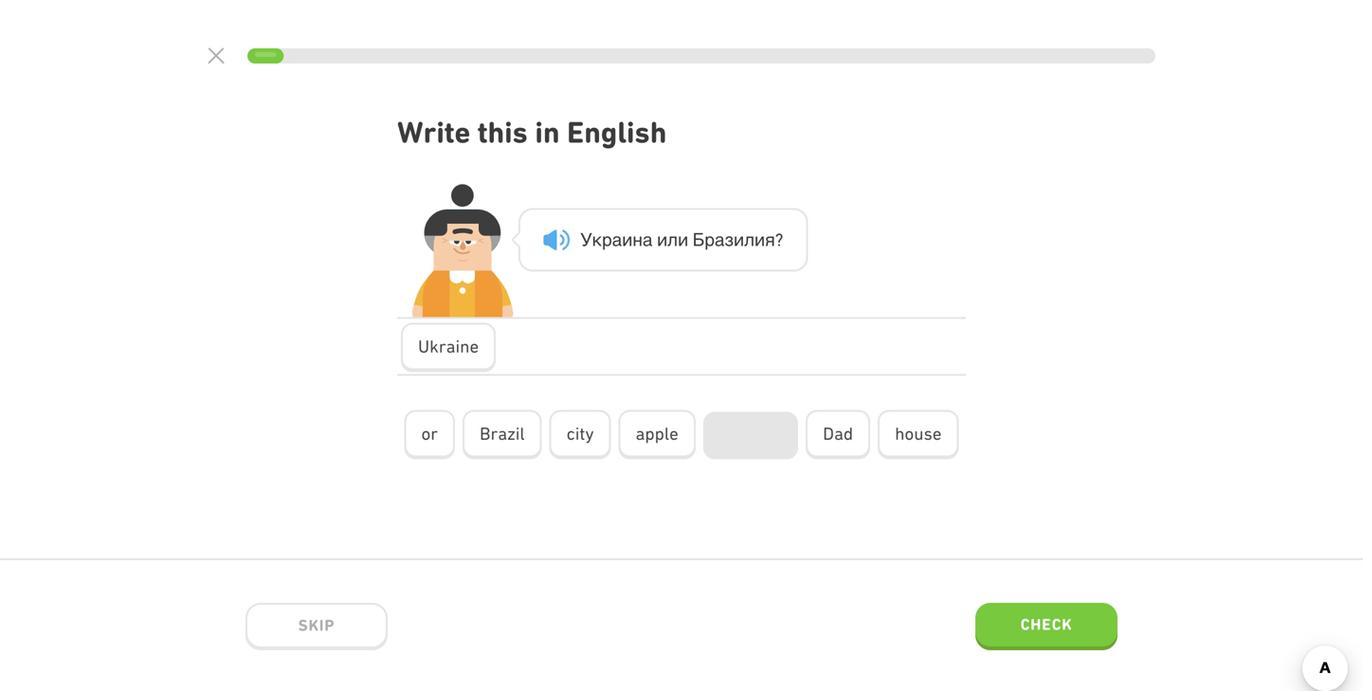 Task type: describe. For each thing, give the bounding box(es) containing it.
brazil
[[480, 424, 525, 444]]

english
[[567, 115, 667, 150]]

3 и from the left
[[678, 230, 689, 250]]

2 р from the left
[[705, 230, 715, 250]]

skip
[[298, 616, 335, 635]]

2 и from the left
[[657, 230, 668, 250]]

1 и from the left
[[622, 230, 633, 250]]

or button
[[404, 410, 455, 459]]

this
[[478, 115, 528, 150]]

я
[[765, 230, 776, 250]]

1 л from the left
[[668, 230, 678, 250]]

б
[[693, 230, 705, 250]]

н
[[633, 230, 643, 250]]

write
[[397, 115, 471, 150]]

5 и from the left
[[755, 230, 765, 250]]

ukraine button
[[401, 323, 496, 372]]

?
[[776, 230, 784, 250]]

city button
[[550, 410, 611, 459]]

и л и б р а з и л и я ?
[[657, 230, 784, 250]]

з
[[725, 230, 734, 250]]

house button
[[878, 410, 959, 459]]

city
[[567, 424, 594, 444]]

к
[[592, 230, 602, 250]]



Task type: locate. For each thing, give the bounding box(es) containing it.
и right н
[[657, 230, 668, 250]]

write this in english
[[397, 115, 667, 150]]

dad
[[823, 424, 854, 444]]

apple button
[[619, 410, 696, 459]]

0 horizontal spatial а
[[612, 230, 622, 250]]

2 а from the left
[[643, 230, 653, 250]]

0 horizontal spatial л
[[668, 230, 678, 250]]

у к р а и н а
[[580, 230, 653, 250]]

л left б
[[668, 230, 678, 250]]

л
[[668, 230, 678, 250], [745, 230, 755, 250]]

3 а from the left
[[715, 230, 725, 250]]

и
[[622, 230, 633, 250], [657, 230, 668, 250], [678, 230, 689, 250], [734, 230, 745, 250], [755, 230, 765, 250]]

л right з
[[745, 230, 755, 250]]

и left ?
[[755, 230, 765, 250]]

2 horizontal spatial а
[[715, 230, 725, 250]]

и right к at left top
[[622, 230, 633, 250]]

brazil button
[[463, 410, 542, 459]]

р left з
[[705, 230, 715, 250]]

1 horizontal spatial а
[[643, 230, 653, 250]]

check button
[[976, 603, 1118, 651]]

и left б
[[678, 230, 689, 250]]

1 а from the left
[[612, 230, 622, 250]]

1 horizontal spatial л
[[745, 230, 755, 250]]

0 horizontal spatial р
[[602, 230, 612, 250]]

house
[[895, 424, 942, 444]]

in
[[535, 115, 560, 150]]

1 horizontal spatial р
[[705, 230, 715, 250]]

apple
[[636, 424, 679, 444]]

1 р from the left
[[602, 230, 612, 250]]

а
[[612, 230, 622, 250], [643, 230, 653, 250], [715, 230, 725, 250]]

4 и from the left
[[734, 230, 745, 250]]

р right у
[[602, 230, 612, 250]]

or
[[422, 424, 438, 444]]

р
[[602, 230, 612, 250], [705, 230, 715, 250]]

2 л from the left
[[745, 230, 755, 250]]

у
[[580, 230, 592, 250]]

check
[[1021, 615, 1073, 634]]

и left я
[[734, 230, 745, 250]]

ukraine
[[418, 336, 479, 357]]

progress bar
[[248, 48, 1156, 64]]

dad button
[[806, 410, 871, 459]]

skip button
[[246, 603, 388, 651]]



Task type: vqa. For each thing, say whether or not it's contained in the screenshot.
Continue
no



